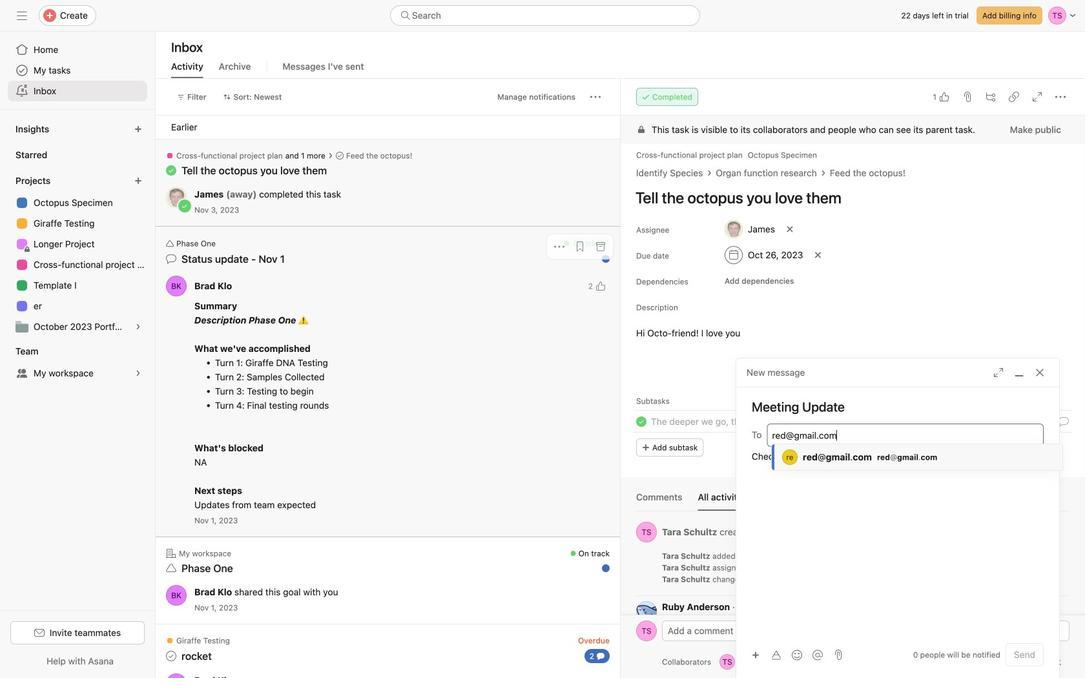 Task type: locate. For each thing, give the bounding box(es) containing it.
dialog
[[737, 359, 1060, 678]]

Add subject text field
[[737, 398, 1060, 416]]

2 delete story image from the top
[[1061, 575, 1069, 583]]

0 horizontal spatial add or remove collaborators image
[[720, 654, 735, 670]]

archive notification image
[[596, 242, 606, 252]]

copy task link image
[[1009, 92, 1020, 102]]

Completed checkbox
[[634, 414, 649, 430]]

tab list
[[636, 490, 1070, 512]]

remove assignee image
[[786, 225, 794, 233]]

list item
[[621, 410, 1085, 434]]

toolbar
[[747, 646, 830, 664]]

⚠️ image
[[298, 315, 309, 326]]

show options image
[[1057, 603, 1065, 611]]

more actions for this task image
[[1056, 92, 1066, 102]]

delete story image
[[1061, 563, 1069, 571], [1061, 575, 1069, 583]]

1 vertical spatial delete story image
[[1061, 575, 1069, 583]]

expand popout to full screen image
[[994, 368, 1004, 378]]

Task Name text field
[[651, 415, 824, 429]]

list box
[[390, 5, 700, 26]]

completed image
[[634, 414, 649, 430]]

tell the octopus you love them dialog
[[621, 79, 1085, 678]]

0 vertical spatial delete story image
[[1061, 563, 1069, 571]]

add subtask image
[[986, 92, 996, 102]]

main content
[[621, 116, 1085, 676]]

open user profile image
[[166, 276, 187, 297], [636, 522, 657, 543], [166, 585, 187, 606], [636, 601, 657, 622], [636, 621, 657, 642]]

add or remove collaborators image
[[720, 654, 735, 670], [756, 654, 771, 670], [779, 658, 787, 666]]

emoji image
[[792, 650, 802, 661]]

delete story image
[[1061, 552, 1069, 560]]

minimize image
[[1014, 368, 1025, 378]]

0 comments. click to go to subtask details and comments image
[[1059, 417, 1069, 427]]

add to bookmarks image
[[575, 242, 585, 252]]

status update icon image
[[166, 254, 176, 264]]



Task type: vqa. For each thing, say whether or not it's contained in the screenshot.
to to the bottom
no



Task type: describe. For each thing, give the bounding box(es) containing it.
close image
[[1035, 368, 1045, 378]]

sort: newest image
[[223, 93, 231, 101]]

formatting image
[[771, 650, 782, 661]]

hide sidebar image
[[17, 10, 27, 21]]

full screen image
[[1032, 92, 1043, 102]]

projects element
[[0, 169, 155, 340]]

2 horizontal spatial add or remove collaborators image
[[779, 658, 787, 666]]

leftcount image
[[597, 653, 605, 660]]

2 likes. click to like this task image
[[596, 281, 606, 291]]

clear due date image
[[814, 251, 822, 259]]

1 like. click to like this task image
[[939, 92, 950, 102]]

1 horizontal spatial add or remove collaborators image
[[756, 654, 771, 670]]

new project or portfolio image
[[134, 177, 142, 185]]

teams element
[[0, 340, 155, 386]]

tab list inside tell the octopus you love them dialog
[[636, 490, 1070, 512]]

1 delete story image from the top
[[1061, 563, 1069, 571]]

global element
[[0, 32, 155, 109]]

attachments: add a file to this task, tell the octopus you love them image
[[963, 92, 973, 102]]

see details, my workspace image
[[134, 370, 142, 377]]

Type the name of a team, a project, or people text field
[[772, 428, 1037, 443]]

insert an object image
[[752, 652, 760, 659]]

see details, october 2023 portfolio image
[[134, 323, 142, 331]]

Task Name text field
[[627, 183, 1070, 213]]

at mention image
[[813, 650, 823, 661]]

more actions image
[[591, 92, 601, 102]]

new insights image
[[134, 125, 142, 133]]



